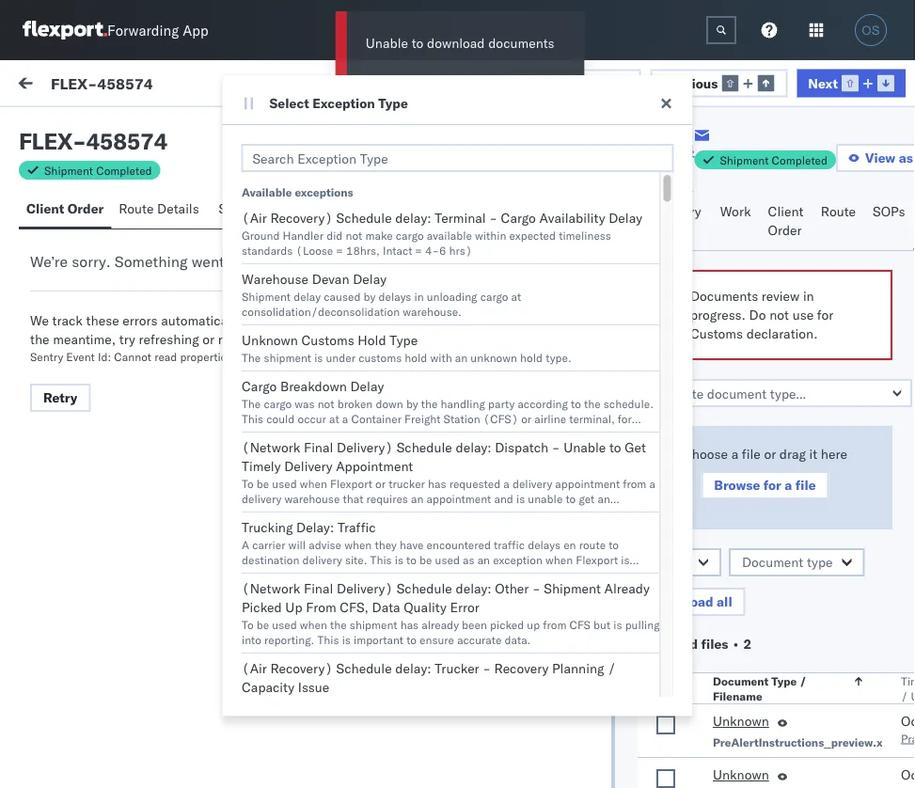 Task type: vqa. For each thing, say whether or not it's contained in the screenshot.
flex-458574
yes



Task type: describe. For each thing, give the bounding box(es) containing it.
pst right free
[[468, 311, 491, 328]]

flex- 458574 up filename
[[703, 671, 791, 687]]

oc for oc
[[901, 766, 915, 783]]

schedule inside (air recovery) schedule delay: trucker - recovery planning / capacity issue trucker inability to recover and deliver shipment to cfs within established sla by cargo handling type examples: trucker picked up ahead of or over weekend and didn't deliver until after weekend, cfs / trucker is not operational on sunday
[[336, 660, 391, 677]]

1 horizontal spatial client order
[[768, 203, 803, 238]]

message for (0)
[[140, 77, 195, 94]]

is up impacting
[[394, 553, 403, 567]]

2026, left the 12:33
[[363, 401, 400, 418]]

view as button
[[836, 144, 915, 172]]

test for dec 20, 2026, 12:36 am pst
[[133, 204, 158, 220]]

0 vertical spatial file
[[742, 446, 761, 462]]

2 dec from the top
[[313, 311, 336, 328]]

flex- down work
[[703, 221, 742, 238]]

1 horizontal spatial this
[[317, 632, 339, 647]]

1 horizontal spatial file
[[541, 75, 564, 91]]

do
[[749, 307, 766, 323]]

delay: down station
[[455, 439, 491, 456]]

route
[[579, 537, 605, 552]]

view as 
[[865, 150, 915, 166]]

1 horizontal spatial has
[[427, 476, 446, 490]]

already
[[421, 617, 458, 632]]

appointment
[[335, 458, 413, 474]]

trucker inside cargo breakdown delay the cargo was not broken down by the handling party according to the schedule. this could occur at a container freight station (cfs) or airline terminal, for example. (network final delivery) schedule delay: dispatch - unable to get timely delivery appointment to be used when flexport or trucker has requested a delivery appointment from a delivery warehouse that requires an appointment and is unable to get an appointment within sla trucking delay: traffic a carrier will advise when they have encountered traffic delays en route to destination delivery site. this is to be used as an exception when flexport is notified of this occurance impacting a shipment's final delivery date/time (network final delivery) schedule delay: other - shipment already picked up from cfs, data quality error to be used when the shipment has already been picked up from cfs but is pulling into reporting. this is important to ensure accurate data.
[[388, 476, 425, 490]]

an inside unknown customs hold type the shipment is under customs hold with an unknown hold type.
[[455, 350, 467, 364]]

jason-test zhao for dec 20, 2026, 12:36 am pst
[[91, 204, 191, 220]]

pulling
[[625, 617, 659, 632]]

(reading
[[303, 349, 348, 363]]

read
[[154, 349, 177, 363]]

0 vertical spatial trucker
[[434, 660, 479, 677]]

1 horizontal spatial client
[[768, 203, 803, 220]]

18hrs,
[[346, 243, 379, 257]]

z for ttt
[[68, 206, 73, 217]]

delay
[[293, 289, 320, 303]]

weekend,
[[363, 727, 412, 742]]

errors
[[123, 312, 158, 329]]

2 vertical spatial message
[[58, 163, 103, 177]]

event
[[66, 349, 95, 363]]

to down have
[[406, 553, 416, 567]]

by inside cargo breakdown delay the cargo was not broken down by the handling party according to the schedule. this could occur at a container freight station (cfs) or airline terminal, for example. (network final delivery) schedule delay: dispatch - unable to get timely delivery appointment to be used when flexport or trucker has requested a delivery appointment from a delivery warehouse that requires an appointment and is unable to get an appointment within sla trucking delay: traffic a carrier will advise when they have encountered traffic delays en route to destination delivery site. this is to be used as an exception when flexport is notified of this occurance impacting a shipment's final delivery date/time (network final delivery) schedule delay: other - shipment already picked up from cfs, data quality error to be used when the shipment has already been picked up from cfs but is pulling into reporting. this is important to ensure accurate data.
[[406, 396, 418, 410]]

1 6:47 from the top
[[403, 491, 432, 507]]

flex
[[19, 127, 72, 155]]

choose a file or drag it here
[[683, 446, 847, 462]]

0 vertical spatial document
[[285, 131, 350, 148]]

delivery up trucking
[[241, 491, 281, 505]]

is up already
[[620, 553, 629, 567]]

will
[[288, 537, 305, 552]]

Generate document type... text field
[[638, 379, 912, 407]]

en
[[563, 537, 576, 552]]

delivery
[[284, 458, 332, 474]]

trucking
[[241, 519, 292, 536]]

2026, right that
[[363, 491, 400, 507]]

capacity
[[241, 679, 294, 695]]

the down cfs, at the left bottom of page
[[330, 617, 346, 632]]

previous button
[[650, 69, 787, 97]]

flex- down filename
[[703, 761, 742, 777]]

documents for documents
[[333, 200, 401, 217]]

to left download
[[423, 35, 435, 51]]

destination
[[241, 553, 299, 567]]

cargo inside warehouse devan delay shipment delay caused by delays in unloading cargo at consolidation/deconsolidation warehouse.
[[480, 289, 508, 303]]

a right the choose
[[731, 446, 738, 462]]

cargo inside (air recovery) schedule delay: terminal - cargo availability delay ground handler did not make cargo available within expected timeliness standards (loose = 18hrs, intact = 4-6 hrs)
[[500, 210, 535, 226]]

track
[[52, 312, 83, 329]]

a up status
[[649, 476, 655, 490]]

1 horizontal spatial completed
[[772, 153, 828, 167]]

for inside cargo breakdown delay the cargo was not broken down by the handling party according to the schedule. this could occur at a container freight station (cfs) or airline terminal, for example. (network final delivery) schedule delay: dispatch - unable to get timely delivery appointment to be used when flexport or trucker has requested a delivery appointment from a delivery warehouse that requires an appointment and is unable to get an appointment within sla trucking delay: traffic a carrier will advise when they have encountered traffic delays en route to destination delivery site. this is to be used as an exception when flexport is notified of this occurance impacting a shipment's final delivery date/time (network final delivery) schedule delay: other - shipment already picked up from cfs, data quality error to be used when the shipment has already been picked up from cfs but is pulling into reporting. this is important to ensure accurate data.
[[617, 411, 631, 426]]

the up terminal,
[[584, 396, 600, 410]]

flex- inside 'flex- 458574'
[[638, 121, 685, 140]]

sla inside cargo breakdown delay the cargo was not broken down by the handling party according to the schedule. this could occur at a container freight station (cfs) or airline terminal, for example. (network final delivery) schedule delay: dispatch - unable to get timely delivery appointment to be used when flexport or trucker has requested a delivery appointment from a delivery warehouse that requires an appointment and is unable to get an appointment within sla trucking delay: traffic a carrier will advise when they have encountered traffic delays en route to destination delivery site. this is to be used as an exception when flexport is notified of this occurance impacting a shipment's final delivery date/time (network final delivery) schedule delay: other - shipment already picked up from cfs, data quality error to be used when the shipment has already been picked up from cfs but is pulling into reporting. this is important to ensure accurate data.
[[343, 506, 364, 521]]

availability
[[539, 210, 605, 226]]

in inside documents review in progress. do not use for customs declaration.
[[803, 288, 814, 304]]

an right 'get'
[[597, 491, 610, 505]]

oc for oc pra
[[901, 713, 915, 729]]

flex- 458574 down work
[[703, 221, 791, 238]]

2026, right 8,
[[355, 671, 392, 687]]

/ inside document type / filename
[[800, 674, 807, 688]]

at inside cargo breakdown delay the cargo was not broken down by the handling party according to the schedule. this could occur at a container freight station (cfs) or airline terminal, for example. (network final delivery) schedule delay: dispatch - unable to get timely delivery appointment to be used when flexport or trucker has requested a delivery appointment from a delivery warehouse that requires an appointment and is unable to get an appointment within sla trucking delay: traffic a carrier will advise when they have encountered traffic delays en route to destination delivery site. this is to be used as an exception when flexport is notified of this occurance impacting a shipment's final delivery date/time (network final delivery) schedule delay: other - shipment already picked up from cfs, data quality error to be used when the shipment has already been picked up from cfs but is pulling into reporting. this is important to ensure accurate data.
[[329, 411, 339, 426]]

0 vertical spatial order
[[67, 200, 104, 217]]

flex- 458574 up "choose a file or drag it here"
[[703, 401, 791, 418]]

pst down unknown
[[468, 401, 491, 418]]

(air recovery) schedule delay: terminal - cargo availability delay ground handler did not make cargo available within expected timeliness standards (loose = 18hrs, intact = 4-6 hrs)
[[241, 210, 642, 257]]

document type
[[742, 554, 833, 570]]

timeliness
[[558, 228, 611, 242]]

within inside (air recovery) schedule delay: trucker - recovery planning / capacity issue trucker inability to recover and deliver shipment to cfs within established sla by cargo handling type examples: trucker picked up ahead of or over weekend and didn't deliver until after weekend, cfs / trucker is not operational on sunday
[[527, 697, 558, 711]]

document type / filename
[[713, 674, 807, 703]]

or inside (air recovery) schedule delay: trucker - recovery planning / capacity issue trucker inability to recover and deliver shipment to cfs within established sla by cargo handling type examples: trucker picked up ahead of or over weekend and didn't deliver until after weekend, cfs / trucker is not operational on sunday
[[542, 712, 552, 726]]

the right if
[[284, 312, 303, 329]]

am for 12:36
[[444, 221, 464, 238]]

meantime,
[[53, 331, 116, 347]]

1 horizontal spatial client order button
[[760, 195, 813, 250]]

1 vertical spatial from
[[542, 617, 566, 632]]

status
[[651, 554, 689, 570]]

schedule down freight
[[396, 439, 452, 456]]

delay: up error
[[455, 580, 491, 597]]

delay for breakdown
[[350, 378, 383, 395]]

navigating
[[218, 331, 279, 347]]

1 to from the top
[[241, 476, 253, 490]]

after
[[336, 727, 360, 742]]

not inside documents review in progress. do not use for customs declaration.
[[769, 307, 789, 323]]

to left 'get'
[[565, 491, 575, 505]]

freight
[[404, 411, 440, 426]]

terminal
[[434, 210, 485, 226]]

time
[[313, 163, 338, 177]]

is left pulling
[[613, 617, 622, 632]]

is inside (air recovery) schedule delay: trucker - recovery planning / capacity issue trucker inability to recover and deliver shipment to cfs within established sla by cargo handling type examples: trucker picked up ahead of or over weekend and didn't deliver until after weekend, cfs / trucker is not operational on sunday
[[488, 727, 497, 742]]

1 vertical spatial used
[[435, 553, 459, 567]]

accurate
[[457, 632, 501, 647]]

important
[[353, 632, 403, 647]]

2026, up intact
[[363, 221, 400, 238]]

handling inside cargo breakdown delay the cargo was not broken down by the handling party according to the schedule. this could occur at a container freight station (cfs) or airline terminal, for example. (network final delivery) schedule delay: dispatch - unable to get timely delivery appointment to be used when flexport or trucker has requested a delivery appointment from a delivery warehouse that requires an appointment and is unable to get an appointment within sla trucking delay: traffic a carrier will advise when they have encountered traffic delays en route to destination delivery site. this is to be used as an exception when flexport is notified of this occurance impacting a shipment's final delivery date/time (network final delivery) schedule delay: other - shipment already picked up from cfs, data quality error to be used when the shipment has already been picked up from cfs but is pulling into reporting. this is important to ensure accurate data.
[[440, 396, 485, 410]]

1 horizontal spatial order
[[768, 222, 802, 238]]

free
[[435, 312, 458, 329]]

1 vertical spatial appointment
[[426, 491, 491, 505]]

unknown for 1st unknown link from the bottom of the page
[[713, 766, 769, 783]]

1 dec from the top
[[313, 221, 336, 238]]

handler
[[282, 228, 323, 242]]

0 horizontal spatial file
[[492, 132, 515, 148]]

something
[[115, 252, 188, 271]]

0 vertical spatial pm
[[435, 491, 455, 507]]

the up sentry
[[30, 331, 49, 347]]

forwarding app
[[107, 21, 208, 39]]

to up ahead
[[490, 697, 500, 711]]

document type / filename button
[[709, 670, 863, 703]]

j for dec 20, 2026, 12:33 am pst
[[64, 386, 68, 397]]

0 vertical spatial used
[[272, 476, 296, 490]]

0 vertical spatial deliver
[[402, 697, 436, 711]]

schedule.
[[603, 396, 653, 410]]

of inside (air recovery) schedule delay: trucker - recovery planning / capacity issue trucker inability to recover and deliver shipment to cfs within established sla by cargo handling type examples: trucker picked up ahead of or over weekend and didn't deliver until after weekend, cfs / trucker is not operational on sunday
[[529, 712, 539, 726]]

0 horizontal spatial cfs
[[415, 727, 436, 742]]

warehouse
[[241, 271, 308, 287]]

exception inside cargo breakdown delay the cargo was not broken down by the handling party according to the schedule. this could occur at a container freight station (cfs) or airline terminal, for example. (network final delivery) schedule delay: dispatch - unable to get timely delivery appointment to be used when flexport or trucker has requested a delivery appointment from a delivery warehouse that requires an appointment and is unable to get an appointment within sla trucking delay: traffic a carrier will advise when they have encountered traffic delays en route to destination delivery site. this is to be used as an exception when flexport is notified of this occurance impacting a shipment's final delivery date/time (network final delivery) schedule delay: other - shipment already picked up from cfs, data quality error to be used when the shipment has already been picked up from cfs but is pulling into reporting. this is important to ensure accurate data.
[[492, 553, 542, 567]]

to down issue
[[326, 697, 337, 711]]

unknown inside unknown customs hold type the shipment is under customs hold with an unknown hold type.
[[241, 332, 298, 348]]

a right requested
[[503, 476, 509, 490]]

1 horizontal spatial shipment completed
[[720, 153, 828, 167]]

schedule inside button
[[219, 200, 274, 217]]

advise
[[308, 537, 341, 552]]

the up freight
[[421, 396, 437, 410]]

type inside button
[[807, 554, 833, 570]]

unable inside cargo breakdown delay the cargo was not broken down by the handling party according to the schedule. this could occur at a container freight station (cfs) or airline terminal, for example. (network final delivery) schedule delay: dispatch - unable to get timely delivery appointment to be used when flexport or trucker has requested a delivery appointment from a delivery warehouse that requires an appointment and is unable to get an appointment within sla trucking delay: traffic a carrier will advise when they have encountered traffic delays en route to destination delivery site. this is to be used as an exception when flexport is notified of this occurance impacting a shipment's final delivery date/time (network final delivery) schedule delay: other - shipment already picked up from cfs, data quality error to be used when the shipment has already been picked up from cfs but is pulling into reporting. this is important to ensure accurate data.
[[563, 439, 605, 456]]

recovery) for handler
[[270, 210, 332, 226]]

1 dec 17, 2026, 6:47 pm pst from the top
[[313, 491, 482, 507]]

flex- up the choose
[[703, 401, 742, 418]]

according
[[517, 396, 568, 410]]

to up undefined
[[283, 331, 295, 347]]

details
[[157, 200, 199, 217]]

documents button
[[326, 192, 413, 229]]

1 vertical spatial has
[[400, 617, 418, 632]]

to left ensure
[[406, 632, 416, 647]]

20, for dec 20, 2026, 12:36 am pst
[[339, 221, 360, 238]]

standards
[[241, 243, 292, 257]]

is left important
[[341, 632, 350, 647]]

sla inside (air recovery) schedule delay: trucker - recovery planning / capacity issue trucker inability to recover and deliver shipment to cfs within established sla by cargo handling type examples: trucker picked up ahead of or over weekend and didn't deliver until after weekend, cfs / trucker is not operational on sunday
[[623, 697, 644, 711]]

recovery
[[494, 660, 548, 677]]

1 vertical spatial be
[[419, 553, 432, 567]]

vandelay
[[638, 177, 693, 193]]

1 vertical spatial pm
[[435, 581, 455, 597]]

when up site.
[[344, 537, 371, 552]]

4 dec from the top
[[313, 491, 336, 507]]

and inside cargo breakdown delay the cargo was not broken down by the handling party according to the schedule. this could occur at a container freight station (cfs) or airline terminal, for example. (network final delivery) schedule delay: dispatch - unable to get timely delivery appointment to be used when flexport or trucker has requested a delivery appointment from a delivery warehouse that requires an appointment and is unable to get an appointment within sla trucking delay: traffic a carrier will advise when they have encountered traffic delays en route to destination delivery site. this is to be used as an exception when flexport is notified of this occurance impacting a shipment's final delivery date/time (network final delivery) schedule delay: other - shipment already picked up from cfs, data quality error to be used when the shipment has already been picked up from cfs but is pulling into reporting. this is important to ensure accurate data.
[[494, 491, 513, 505]]

summary button
[[638, 195, 713, 250]]

type.
[[545, 350, 571, 364]]

1 vertical spatial exception
[[519, 132, 580, 148]]

route button
[[813, 195, 865, 250]]

devan
[[311, 271, 349, 287]]

was
[[294, 396, 314, 410]]

cargo inside (air recovery) schedule delay: terminal - cargo availability delay ground handler did not make cargo available within expected timeliness standards (loose = 18hrs, intact = 4-6 hrs)
[[395, 228, 423, 242]]

type inside unknown customs hold type the shipment is under customs hold with an unknown hold type.
[[389, 332, 417, 348]]

0 horizontal spatial flexport
[[330, 476, 372, 490]]

os
[[862, 23, 880, 37]]

document for document type / filename
[[713, 674, 768, 688]]

as inside button
[[899, 150, 913, 166]]

retry button
[[30, 384, 91, 412]]

when up warehouse on the bottom left
[[299, 476, 327, 490]]

1 vertical spatial this
[[370, 553, 391, 567]]

2 horizontal spatial appointment
[[555, 476, 619, 490]]

work for my
[[54, 72, 102, 98]]

when down en
[[545, 553, 572, 567]]

dec 20, 2026, 12:36 am pst
[[313, 221, 491, 238]]

2 vertical spatial trucker
[[401, 712, 439, 726]]

jason-test zhao for dec 20, 2026, 12:35 am pst
[[91, 294, 191, 310]]

work button
[[713, 195, 760, 250]]

flex- up filename
[[703, 671, 742, 687]]

0 vertical spatial exception
[[567, 75, 629, 91]]

warehouse devan delay shipment delay caused by delays in unloading cargo at consolidation/deconsolidation warehouse.
[[241, 271, 521, 318]]

forwarding app link
[[23, 21, 208, 39]]

is left unable
[[516, 491, 524, 505]]

2026, up data
[[363, 581, 400, 597]]

a inside button
[[785, 477, 792, 493]]

0 vertical spatial be
[[256, 476, 269, 490]]

1 (network from the top
[[241, 439, 300, 456]]

data.
[[504, 632, 530, 647]]

2026, up the hold on the top left
[[363, 311, 400, 328]]

document type button
[[729, 548, 865, 576]]

trucker inside (air recovery) schedule delay: trucker - recovery planning / capacity issue trucker inability to recover and deliver shipment to cfs within established sla by cargo handling type examples: trucker picked up ahead of or over weekend and didn't deliver until after weekend, cfs / trucker is not operational on sunday
[[449, 727, 485, 742]]

0 vertical spatial type
[[378, 95, 408, 111]]

work for related
[[746, 163, 771, 177]]

shipment inside cargo breakdown delay the cargo was not broken down by the handling party according to the schedule. this could occur at a container freight station (cfs) or airline terminal, for example. (network final delivery) schedule delay: dispatch - unable to get timely delivery appointment to be used when flexport or trucker has requested a delivery appointment from a delivery warehouse that requires an appointment and is unable to get an appointment within sla trucking delay: traffic a carrier will advise when they have encountered traffic delays en route to destination delivery site. this is to be used as an exception when flexport is notified of this occurance impacting a shipment's final delivery date/time (network final delivery) schedule delay: other - shipment already picked up from cfs, data quality error to be used when the shipment has already been picked up from cfs but is pulling into reporting. this is important to ensure accurate data.
[[349, 617, 397, 632]]

messages button
[[413, 192, 490, 229]]

issue
[[297, 679, 329, 695]]

schedule inside (air recovery) schedule delay: terminal - cargo availability delay ground handler did not make cargo available within expected timeliness standards (loose = 18hrs, intact = 4-6 hrs)
[[336, 210, 391, 226]]

ahead
[[495, 712, 526, 726]]

- inside (air recovery) schedule delay: trucker - recovery planning / capacity issue trucker inability to recover and deliver shipment to cfs within established sla by cargo handling type examples: trucker picked up ahead of or over weekend and didn't deliver until after weekend, cfs / trucker is not operational on sunday
[[482, 660, 490, 677]]

route details
[[119, 200, 199, 217]]

pst up hrs)
[[468, 221, 491, 238]]

another
[[298, 331, 344, 347]]

by inside warehouse devan delay shipment delay caused by delays in unloading cargo at consolidation/deconsolidation warehouse.
[[363, 289, 375, 303]]

upload document button
[[224, 126, 456, 154]]

get
[[578, 491, 594, 505]]

6 dec from the top
[[313, 671, 336, 687]]

or inside we track these errors automatically, but if the problem persists feel free to contact us. in the meantime, try refreshing or navigating to another page. sentry event id: cannot read properties of undefined (reading 'selection')
[[203, 331, 215, 347]]

or down according
[[521, 411, 531, 426]]

3 dec from the top
[[313, 401, 336, 418]]

2 final from the top
[[303, 580, 333, 597]]

shipment down 'flex'
[[44, 163, 93, 177]]

1 vertical spatial flexport
[[575, 553, 618, 567]]

sentry
[[30, 349, 63, 363]]

a right impacting
[[428, 568, 434, 582]]

to left get
[[609, 439, 621, 456]]

am for 12:35
[[444, 311, 464, 328]]

into
[[241, 632, 261, 647]]

flex- 458574 down prealertinstructions_preview.xlsx
[[703, 761, 791, 777]]

3 test from the top
[[133, 383, 158, 400]]

0 horizontal spatial completed
[[96, 163, 152, 177]]

1 vertical spatial deliver
[[273, 727, 307, 742]]

we track these errors automatically, but if the problem persists feel free to contact us. in the meantime, try refreshing or navigating to another page. sentry event id: cannot read properties of undefined (reading 'selection')
[[30, 312, 559, 363]]

20, for dec 20, 2026, 12:33 am pst
[[339, 401, 360, 418]]

flex- 458574 up the vandelay
[[638, 121, 694, 159]]

1 vertical spatial trucker
[[241, 697, 279, 711]]

flex- down status button
[[703, 581, 742, 597]]

2 vertical spatial pm
[[427, 671, 447, 687]]

or left drag
[[764, 446, 776, 462]]

flex- left do
[[703, 311, 742, 328]]

0 horizontal spatial /
[[439, 727, 446, 742]]

j for ttt
[[64, 206, 68, 217]]

flex- right my
[[51, 74, 97, 92]]

drag
[[779, 446, 806, 462]]

0 vertical spatial this
[[241, 411, 263, 426]]

when down from
[[299, 617, 327, 632]]

shipment inside cargo breakdown delay the cargo was not broken down by the handling party according to the schedule. this could occur at a container freight station (cfs) or airline terminal, for example. (network final delivery) schedule delay: dispatch - unable to get timely delivery appointment to be used when flexport or trucker has requested a delivery appointment from a delivery warehouse that requires an appointment and is unable to get an appointment within sla trucking delay: traffic a carrier will advise when they have encountered traffic delays en route to destination delivery site. this is to be used as an exception when flexport is notified of this occurance impacting a shipment's final delivery date/time (network final delivery) schedule delay: other - shipment already picked up from cfs, data quality error to be used when the shipment has already been picked up from cfs but is pulling into reporting. this is important to ensure accurate data.
[[543, 580, 600, 597]]

delay inside (air recovery) schedule delay: terminal - cargo availability delay ground handler did not make cargo available within expected timeliness standards (loose = 18hrs, intact = 4-6 hrs)
[[608, 210, 642, 226]]

summary
[[645, 203, 701, 220]]

2 vertical spatial be
[[256, 617, 269, 632]]

2 horizontal spatial and
[[628, 712, 647, 726]]

expected
[[509, 228, 555, 242]]

2 to from the top
[[241, 617, 253, 632]]

encountered
[[426, 537, 490, 552]]

a down broken
[[342, 411, 348, 426]]

site.
[[345, 553, 367, 567]]

download all button
[[638, 588, 745, 616]]

0 vertical spatial from
[[622, 476, 646, 490]]

2 hold from the left
[[520, 350, 542, 364]]

zhao for dec 20, 2026, 12:35 am pst
[[161, 294, 191, 310]]

2 delivery) from the top
[[336, 580, 393, 597]]

document for document type
[[742, 554, 803, 570]]

flex- 458574 down the review
[[703, 311, 791, 328]]

is inside unknown customs hold type the shipment is under customs hold with an unknown hold type.
[[314, 350, 322, 364]]

established
[[561, 697, 621, 711]]

cargo inside cargo breakdown delay the cargo was not broken down by the handling party according to the schedule. this could occur at a container freight station (cfs) or airline terminal, for example. (network final delivery) schedule delay: dispatch - unable to get timely delivery appointment to be used when flexport or trucker has requested a delivery appointment from a delivery warehouse that requires an appointment and is unable to get an appointment within sla trucking delay: traffic a carrier will advise when they have encountered traffic delays en route to destination delivery site. this is to be used as an exception when flexport is notified of this occurance impacting a shipment's final delivery date/time (network final delivery) schedule delay: other - shipment already picked up from cfs, data quality error to be used when the shipment has already been picked up from cfs but is pulling into reporting. this is important to ensure accurate data.
[[241, 378, 276, 395]]

2 unknown link from the top
[[713, 766, 769, 788]]

0 vertical spatial file exception
[[541, 75, 629, 91]]

1 delivery) from the top
[[336, 439, 393, 456]]

we're
[[30, 252, 68, 271]]

a
[[241, 537, 249, 552]]

shipment up work
[[720, 153, 769, 167]]

contact
[[477, 312, 522, 329]]

(air for (air recovery) schedule delay: terminal - cargo availability delay
[[241, 210, 266, 226]]

unknown for 1st unknown link
[[713, 713, 769, 729]]

1 horizontal spatial /
[[607, 660, 615, 677]]

an right 'requires'
[[410, 491, 423, 505]]

in inside warehouse devan delay shipment delay caused by delays in unloading cargo at consolidation/deconsolidation warehouse.
[[414, 289, 423, 303]]

to right route
[[608, 537, 618, 552]]



Task type: locate. For each thing, give the bounding box(es) containing it.
client order button up we're
[[19, 192, 111, 229]]

0 horizontal spatial cargo
[[241, 378, 276, 395]]

deliver left until
[[273, 727, 307, 742]]

0 vertical spatial flexport
[[330, 476, 372, 490]]

for inside button
[[763, 477, 781, 493]]

1 vertical spatial (network
[[241, 580, 300, 597]]

file down documents
[[541, 75, 564, 91]]

cargo breakdown delay the cargo was not broken down by the handling party according to the schedule. this could occur at a container freight station (cfs) or airline terminal, for example. (network final delivery) schedule delay: dispatch - unable to get timely delivery appointment to be used when flexport or trucker has requested a delivery appointment from a delivery warehouse that requires an appointment and is unable to get an appointment within sla trucking delay: traffic a carrier will advise when they have encountered traffic delays en route to destination delivery site. this is to be used as an exception when flexport is notified of this occurance impacting a shipment's final delivery date/time (network final delivery) schedule delay: other - shipment already picked up from cfs, data quality error to be used when the shipment has already been picked up from cfs but is pulling into reporting. this is important to ensure accurate data.
[[241, 378, 659, 647]]

1 vertical spatial jason-
[[91, 294, 133, 310]]

unable left download
[[377, 35, 420, 51]]

in up warehouse.
[[414, 289, 423, 303]]

am for 12:33
[[444, 401, 464, 418]]

exceptions
[[294, 185, 353, 199]]

the inside cargo breakdown delay the cargo was not broken down by the handling party according to the schedule. this could occur at a container freight station (cfs) or airline terminal, for example. (network final delivery) schedule delay: dispatch - unable to get timely delivery appointment to be used when flexport or trucker has requested a delivery appointment from a delivery warehouse that requires an appointment and is unable to get an appointment within sla trucking delay: traffic a carrier will advise when they have encountered traffic delays en route to destination delivery site. this is to be used as an exception when flexport is notified of this occurance impacting a shipment's final delivery date/time (network final delivery) schedule delay: other - shipment already picked up from cfs, data quality error to be used when the shipment has already been picked up from cfs but is pulling into reporting. this is important to ensure accurate data.
[[241, 396, 260, 410]]

shipment inside (air recovery) schedule delay: trucker - recovery planning / capacity issue trucker inability to recover and deliver shipment to cfs within established sla by cargo handling type examples: trucker picked up ahead of or over weekend and didn't deliver until after weekend, cfs / trucker is not operational on sunday
[[439, 697, 487, 711]]

(0) inside button
[[83, 119, 107, 136]]

refreshing
[[139, 331, 199, 347]]

cargo up contact at the right
[[480, 289, 508, 303]]

1 horizontal spatial picked
[[490, 617, 524, 632]]

already
[[604, 580, 649, 597]]

and up examples:
[[380, 697, 399, 711]]

customs inside unknown customs hold type the shipment is under customs hold with an unknown hold type.
[[301, 332, 354, 348]]

order right work button
[[768, 222, 802, 238]]

shipment down warehouse
[[241, 289, 290, 303]]

(0) inside 'button'
[[176, 119, 200, 136]]

customs inside documents review in progress. do not use for customs declaration.
[[690, 325, 743, 342]]

pm right 6:39
[[427, 671, 447, 687]]

within up over
[[527, 697, 558, 711]]

pm down requested
[[435, 491, 455, 507]]

as right view
[[899, 150, 913, 166]]

20, for dec 20, 2026, 12:35 am pst
[[339, 311, 360, 328]]

this
[[241, 411, 263, 426], [370, 553, 391, 567], [317, 632, 339, 647]]

zhao
[[161, 204, 191, 220], [161, 294, 191, 310], [161, 383, 191, 400]]

None checkbox
[[656, 679, 675, 698], [656, 769, 675, 788], [656, 679, 675, 698], [656, 769, 675, 788]]

within down terminal
[[475, 228, 506, 242]]

j z for ttt
[[64, 206, 73, 217]]

carrier
[[252, 537, 285, 552]]

planning
[[552, 660, 604, 677]]

2 (air from the top
[[241, 660, 266, 677]]

up
[[285, 599, 302, 616]]

forwarding
[[107, 21, 179, 39]]

this
[[297, 568, 316, 582]]

1 horizontal spatial delays
[[527, 537, 560, 552]]

0 vertical spatial cfs
[[569, 617, 590, 632]]

and up sunday
[[628, 712, 647, 726]]

not inside (air recovery) schedule delay: terminal - cargo availability delay ground handler did not make cargo available within expected timeliness standards (loose = 18hrs, intact = 4-6 hrs)
[[345, 228, 362, 242]]

to right free
[[462, 312, 474, 329]]

the inside unknown customs hold type the shipment is under customs hold with an unknown hold type.
[[241, 350, 260, 364]]

not inside cargo breakdown delay the cargo was not broken down by the handling party according to the schedule. this could occur at a container freight station (cfs) or airline terminal, for example. (network final delivery) schedule delay: dispatch - unable to get timely delivery appointment to be used when flexport or trucker has requested a delivery appointment from a delivery warehouse that requires an appointment and is unable to get an appointment within sla trucking delay: traffic a carrier will advise when they have encountered traffic delays en route to destination delivery site. this is to be used as an exception when flexport is notified of this occurance impacting a shipment's final delivery date/time (network final delivery) schedule delay: other - shipment already picked up from cfs, data quality error to be used when the shipment has already been picked up from cfs but is pulling into reporting. this is important to ensure accurate data.
[[317, 396, 334, 410]]

properties
[[180, 349, 232, 363]]

1 horizontal spatial handling
[[440, 396, 485, 410]]

1 horizontal spatial documents
[[690, 288, 758, 304]]

document inside document type / filename
[[713, 674, 768, 688]]

2 the from the top
[[241, 396, 260, 410]]

final up from
[[303, 580, 333, 597]]

delivery right final
[[521, 568, 561, 582]]

2 z from the top
[[68, 386, 73, 397]]

0 vertical spatial unknown
[[241, 332, 298, 348]]

pst
[[468, 221, 491, 238], [468, 311, 491, 328], [468, 401, 491, 418], [459, 491, 482, 507], [459, 581, 482, 597], [450, 671, 474, 687]]

3 20, from the top
[[339, 401, 360, 418]]

0 vertical spatial picked
[[490, 617, 524, 632]]

/
[[607, 660, 615, 677], [800, 674, 807, 688], [439, 727, 446, 742]]

dec up from
[[313, 581, 336, 597]]

0 horizontal spatial in
[[414, 289, 423, 303]]

2 vertical spatial test
[[133, 383, 158, 400]]

has
[[427, 476, 446, 490], [400, 617, 418, 632]]

all
[[717, 593, 732, 610]]

uploaded
[[638, 636, 698, 652]]

pst down the accurate
[[450, 671, 474, 687]]

unknown up undefined
[[241, 332, 298, 348]]

6:47
[[403, 491, 432, 507], [403, 581, 432, 597]]

(0) for external (0)
[[83, 119, 107, 136]]

458574
[[97, 74, 153, 92], [86, 127, 167, 155], [638, 140, 694, 159], [742, 221, 791, 238], [742, 311, 791, 328], [742, 401, 791, 418], [742, 491, 791, 507], [742, 581, 791, 597], [742, 671, 791, 687], [742, 761, 791, 777]]

0 vertical spatial final
[[303, 439, 333, 456]]

pst down requested
[[459, 491, 482, 507]]

1 horizontal spatial trucker
[[449, 727, 485, 742]]

2 horizontal spatial this
[[370, 553, 391, 567]]

flex- down the choose
[[703, 491, 742, 507]]

cfs up planning
[[569, 617, 590, 632]]

/ up prealertinstructions_preview.xlsx
[[800, 674, 807, 688]]

trucker right weekend,
[[449, 727, 485, 742]]

2 17, from the top
[[339, 581, 360, 597]]

1 = from the left
[[336, 243, 343, 257]]

2 vertical spatial zhao
[[161, 383, 191, 400]]

message list button
[[211, 111, 308, 148]]

file inside button
[[795, 477, 816, 493]]

but inside we track these errors automatically, but if the problem persists feel free to contact us. in the meantime, try refreshing or navigating to another page. sentry event id: cannot read properties of undefined (reading 'selection')
[[249, 312, 269, 329]]

has left requested
[[427, 476, 446, 490]]

1 horizontal spatial type
[[807, 554, 833, 570]]

1 j from the top
[[64, 206, 68, 217]]

1 resize handle column header from the left
[[281, 157, 304, 788]]

1 ttt from the top
[[56, 236, 71, 253]]

1 oc from the top
[[901, 713, 915, 729]]

delay: inside (air recovery) schedule delay: trucker - recovery planning / capacity issue trucker inability to recover and deliver shipment to cfs within established sla by cargo handling type examples: trucker picked up ahead of or over weekend and didn't deliver until after weekend, cfs / trucker is not operational on sunday
[[395, 660, 431, 677]]

terminal,
[[569, 411, 614, 426]]

dec 17, 2026, 6:47 pm pst
[[313, 491, 482, 507], [313, 581, 482, 597]]

delay inside warehouse devan delay shipment delay caused by delays in unloading cargo at consolidation/deconsolidation warehouse.
[[352, 271, 386, 287]]

2 vertical spatial this
[[317, 632, 339, 647]]

2 am from the top
[[444, 311, 464, 328]]

recovery) for issue
[[270, 660, 332, 677]]

but inside cargo breakdown delay the cargo was not broken down by the handling party according to the schedule. this could occur at a container freight station (cfs) or airline terminal, for example. (network final delivery) schedule delay: dispatch - unable to get timely delivery appointment to be used when flexport or trucker has requested a delivery appointment from a delivery warehouse that requires an appointment and is unable to get an appointment within sla trucking delay: traffic a carrier will advise when they have encountered traffic delays en route to destination delivery site. this is to be used as an exception when flexport is notified of this occurance impacting a shipment's final delivery date/time (network final delivery) schedule delay: other - shipment already picked up from cfs, data quality error to be used when the shipment has already been picked up from cfs but is pulling into reporting. this is important to ensure accurate data.
[[593, 617, 610, 632]]

(cfs)
[[483, 411, 518, 426]]

1 vertical spatial shipment
[[349, 617, 397, 632]]

1 horizontal spatial within
[[475, 228, 506, 242]]

quality
[[403, 599, 446, 616]]

has down 'quality'
[[400, 617, 418, 632]]

went
[[192, 252, 224, 271]]

1 vertical spatial file
[[795, 477, 816, 493]]

within down warehouse on the bottom left
[[309, 506, 340, 521]]

(air up ground
[[241, 210, 266, 226]]

appointment down requested
[[426, 491, 491, 505]]

picked inside (air recovery) schedule delay: trucker - recovery planning / capacity issue trucker inability to recover and deliver shipment to cfs within established sla by cargo handling type examples: trucker picked up ahead of or over weekend and didn't deliver until after weekend, cfs / trucker is not operational on sunday
[[442, 712, 476, 726]]

message list
[[219, 119, 300, 136]]

delay up timeliness
[[608, 210, 642, 226]]

documents for documents review in progress. do not use for customs declaration.
[[690, 288, 758, 304]]

(0) for internal (0)
[[176, 119, 200, 136]]

documents up progress.
[[690, 288, 758, 304]]

final up delivery
[[303, 439, 333, 456]]

document down browse for a file button
[[742, 554, 803, 570]]

(0) right 'external'
[[83, 119, 107, 136]]

0 horizontal spatial shipment completed
[[44, 163, 152, 177]]

0 horizontal spatial message
[[58, 163, 103, 177]]

dec up (loose
[[313, 221, 336, 238]]

2 horizontal spatial message
[[219, 119, 274, 136]]

picked left ahead
[[442, 712, 476, 726]]

None text field
[[706, 16, 736, 44]]

handling
[[440, 396, 485, 410], [272, 712, 317, 726]]

browse for a file button
[[701, 471, 829, 499]]

8,
[[339, 671, 352, 687]]

route for route
[[821, 203, 856, 220]]

2 jason-test zhao from the top
[[91, 294, 191, 310]]

zhao for dec 20, 2026, 12:36 am pst
[[161, 204, 191, 220]]

-
[[72, 127, 86, 155], [489, 210, 497, 226], [508, 221, 516, 238], [508, 311, 516, 328], [508, 401, 516, 418], [551, 439, 560, 456], [508, 491, 516, 507], [532, 580, 540, 597], [508, 581, 516, 597], [482, 660, 490, 677], [508, 671, 516, 687]]

0 horizontal spatial has
[[400, 617, 418, 632]]

2 zhao from the top
[[161, 294, 191, 310]]

shipment inside unknown customs hold type the shipment is under customs hold with an unknown hold type.
[[263, 350, 311, 364]]

jason- for dec 20, 2026, 12:35 am pst
[[91, 294, 133, 310]]

persists
[[359, 312, 406, 329]]

4 resize handle column header from the left
[[867, 157, 890, 788]]

delay:
[[395, 210, 431, 226], [455, 439, 491, 456], [455, 580, 491, 597], [395, 660, 431, 677]]

file exception
[[541, 75, 629, 91], [492, 132, 580, 148]]

used up "reporting."
[[272, 617, 296, 632]]

1 vertical spatial dec 17, 2026, 6:47 pm pst
[[313, 581, 482, 597]]

6:47 up have
[[403, 491, 432, 507]]

2 j from the top
[[64, 386, 68, 397]]

trucker down "capacity"
[[241, 697, 279, 711]]

inability
[[282, 697, 323, 711]]

2 6:47 from the top
[[403, 581, 432, 597]]

cfs up ahead
[[503, 697, 524, 711]]

to up terminal,
[[570, 396, 581, 410]]

picked inside cargo breakdown delay the cargo was not broken down by the handling party according to the schedule. this could occur at a container freight station (cfs) or airline terminal, for example. (network final delivery) schedule delay: dispatch - unable to get timely delivery appointment to be used when flexport or trucker has requested a delivery appointment from a delivery warehouse that requires an appointment and is unable to get an appointment within sla trucking delay: traffic a carrier will advise when they have encountered traffic delays en route to destination delivery site. this is to be used as an exception when flexport is notified of this occurance impacting a shipment's final delivery date/time (network final delivery) schedule delay: other - shipment already picked up from cfs, data quality error to be used when the shipment has already been picked up from cfs but is pulling into reporting. this is important to ensure accurate data.
[[490, 617, 524, 632]]

1 vertical spatial cargo
[[241, 378, 276, 395]]

an up shipment's
[[477, 553, 490, 567]]

1 jason- from the top
[[91, 204, 133, 220]]

- inside (air recovery) schedule delay: terminal - cargo availability delay ground handler did not make cargo available within expected timeliness standards (loose = 18hrs, intact = 4-6 hrs)
[[489, 210, 497, 226]]

1 vertical spatial file exception
[[492, 132, 580, 148]]

client
[[26, 200, 64, 217], [768, 203, 803, 220]]

delay up broken
[[350, 378, 383, 395]]

1 vertical spatial handling
[[272, 712, 317, 726]]

0 vertical spatial but
[[249, 312, 269, 329]]

requires
[[366, 491, 408, 505]]

3 resize handle column header from the left
[[672, 157, 694, 788]]

is
[[314, 350, 322, 364], [516, 491, 524, 505], [394, 553, 403, 567], [620, 553, 629, 567], [613, 617, 622, 632], [341, 632, 350, 647], [488, 727, 497, 742]]

2
[[744, 636, 752, 652]]

2 vertical spatial jason-
[[91, 383, 133, 400]]

1 test from the top
[[133, 204, 158, 220]]

j z for dec 20, 2026, 12:33 am pst
[[64, 386, 73, 397]]

1 vertical spatial j
[[64, 386, 68, 397]]

1 20, from the top
[[339, 221, 360, 238]]

1 (air from the top
[[241, 210, 266, 226]]

over
[[555, 712, 577, 726]]

shipment
[[263, 350, 311, 364], [349, 617, 397, 632], [439, 697, 487, 711]]

3 zhao from the top
[[161, 383, 191, 400]]

2 vertical spatial type
[[771, 674, 797, 688]]

document up time
[[285, 131, 350, 148]]

completed
[[772, 153, 828, 167], [96, 163, 152, 177]]

recovery) up issue
[[270, 660, 332, 677]]

but left pulling
[[593, 617, 610, 632]]

message inside message list 'button'
[[219, 119, 274, 136]]

2 dec 17, 2026, 6:47 pm pst from the top
[[313, 581, 482, 597]]

1 vertical spatial and
[[380, 697, 399, 711]]

0 vertical spatial up
[[527, 617, 540, 632]]

delays inside warehouse devan delay shipment delay caused by delays in unloading cargo at consolidation/deconsolidation warehouse.
[[378, 289, 411, 303]]

picked
[[241, 599, 281, 616]]

impacting
[[375, 568, 425, 582]]

resize handle column header for category
[[672, 157, 694, 788]]

unknown down filename
[[713, 713, 769, 729]]

flex- 458574 down document type
[[703, 581, 791, 597]]

1 horizontal spatial cfs
[[503, 697, 524, 711]]

1 vertical spatial z
[[68, 386, 73, 397]]

used
[[272, 476, 296, 490], [435, 553, 459, 567], [272, 617, 296, 632]]

route for route details
[[119, 200, 154, 217]]

shipment's
[[437, 568, 493, 582]]

to up into
[[241, 617, 253, 632]]

1 vertical spatial message
[[219, 119, 274, 136]]

1 vertical spatial for
[[617, 411, 631, 426]]

by down uploaded
[[647, 697, 659, 711]]

1 am from the top
[[444, 221, 464, 238]]

(air inside (air recovery) schedule delay: trucker - recovery planning / capacity issue trucker inability to recover and deliver shipment to cfs within established sla by cargo handling type examples: trucker picked up ahead of or over weekend and didn't deliver until after weekend, cfs / trucker is not operational on sunday
[[241, 660, 266, 677]]

0 horizontal spatial this
[[241, 411, 263, 426]]

in
[[803, 288, 814, 304], [414, 289, 423, 303]]

traffic
[[493, 537, 524, 552]]

an right with
[[455, 350, 467, 364]]

1 j z from the top
[[64, 206, 73, 217]]

1 horizontal spatial route
[[821, 203, 856, 220]]

of inside cargo breakdown delay the cargo was not broken down by the handling party according to the schedule. this could occur at a container freight station (cfs) or airline terminal, for example. (network final delivery) schedule delay: dispatch - unable to get timely delivery appointment to be used when flexport or trucker has requested a delivery appointment from a delivery warehouse that requires an appointment and is unable to get an appointment within sla trucking delay: traffic a carrier will advise when they have encountered traffic delays en route to destination delivery site. this is to be used as an exception when flexport is notified of this occurance impacting a shipment's final delivery date/time (network final delivery) schedule delay: other - shipment already picked up from cfs, data quality error to be used when the shipment has already been picked up from cfs but is pulling into reporting. this is important to ensure accurate data.
[[283, 568, 294, 582]]

0 vertical spatial appointment
[[555, 476, 619, 490]]

ttt for dec 20, 2026, 12:36 am pst
[[56, 236, 71, 253]]

0 horizontal spatial from
[[542, 617, 566, 632]]

2 horizontal spatial for
[[817, 307, 833, 323]]

0 vertical spatial for
[[817, 307, 833, 323]]

oc pra
[[901, 713, 915, 745]]

type inside document type / filename
[[771, 674, 797, 688]]

or up 'operational'
[[542, 712, 552, 726]]

0 horizontal spatial appointment
[[241, 506, 306, 521]]

client order
[[26, 200, 104, 217], [768, 203, 803, 238]]

0 horizontal spatial client order button
[[19, 192, 111, 229]]

0 horizontal spatial within
[[309, 506, 340, 521]]

client order button
[[19, 192, 111, 229], [760, 195, 813, 250]]

pm up error
[[435, 581, 455, 597]]

weekend
[[580, 712, 625, 726]]

trucker up 'requires'
[[388, 476, 425, 490]]

that
[[342, 491, 363, 505]]

trucker down ensure
[[434, 660, 479, 677]]

1 the from the top
[[241, 350, 260, 364]]

route
[[119, 200, 154, 217], [821, 203, 856, 220]]

1 horizontal spatial deliver
[[402, 697, 436, 711]]

operational
[[520, 727, 578, 742]]

of inside we track these errors automatically, but if the problem persists feel free to contact us. in the meantime, try refreshing or navigating to another page. sentry event id: cannot read properties of undefined (reading 'selection')
[[235, 349, 245, 363]]

shipment inside warehouse devan delay shipment delay caused by delays in unloading cargo at consolidation/deconsolidation warehouse.
[[241, 289, 290, 303]]

have
[[399, 537, 423, 552]]

tim
[[901, 674, 915, 703]]

cargo inside cargo breakdown delay the cargo was not broken down by the handling party according to the schedule. this could occur at a container freight station (cfs) or airline terminal, for example. (network final delivery) schedule delay: dispatch - unable to get timely delivery appointment to be used when flexport or trucker has requested a delivery appointment from a delivery warehouse that requires an appointment and is unable to get an appointment within sla trucking delay: traffic a carrier will advise when they have encountered traffic delays en route to destination delivery site. this is to be used as an exception when flexport is notified of this occurance impacting a shipment's final delivery date/time (network final delivery) schedule delay: other - shipment already picked up from cfs, data quality error to be used when the shipment has already been picked up from cfs but is pulling into reporting. this is important to ensure accurate data.
[[263, 396, 291, 410]]

or up 'requires'
[[375, 476, 385, 490]]

deliver down 6:39
[[402, 697, 436, 711]]

1 vertical spatial as
[[462, 553, 474, 567]]

schedule
[[219, 200, 274, 217], [336, 210, 391, 226], [396, 439, 452, 456], [396, 580, 452, 597], [336, 660, 391, 677]]

0 horizontal spatial trucker
[[388, 476, 425, 490]]

0 vertical spatial as
[[899, 150, 913, 166]]

1 vertical spatial j z
[[64, 386, 73, 397]]

2 horizontal spatial of
[[529, 712, 539, 726]]

ttt for dec 20, 2026, 12:35 am pst
[[56, 326, 71, 342]]

1 horizontal spatial shipment
[[349, 617, 397, 632]]

by inside (air recovery) schedule delay: trucker - recovery planning / capacity issue trucker inability to recover and deliver shipment to cfs within established sla by cargo handling type examples: trucker picked up ahead of or over weekend and didn't deliver until after weekend, cfs / trucker is not operational on sunday
[[647, 697, 659, 711]]

delays inside cargo breakdown delay the cargo was not broken down by the handling party according to the schedule. this could occur at a container freight station (cfs) or airline terminal, for example. (network final delivery) schedule delay: dispatch - unable to get timely delivery appointment to be used when flexport or trucker has requested a delivery appointment from a delivery warehouse that requires an appointment and is unable to get an appointment within sla trucking delay: traffic a carrier will advise when they have encountered traffic delays en route to destination delivery site. this is to be used as an exception when flexport is notified of this occurance impacting a shipment's final delivery date/time (network final delivery) schedule delay: other - shipment already picked up from cfs, data quality error to be used when the shipment has already been picked up from cfs but is pulling into reporting. this is important to ensure accurate data.
[[527, 537, 560, 552]]

=
[[336, 243, 343, 257], [415, 243, 422, 257]]

1 horizontal spatial work
[[746, 163, 771, 177]]

dec 20, 2026, 12:35 am pst
[[313, 311, 491, 328]]

dec left that
[[313, 491, 336, 507]]

but left if
[[249, 312, 269, 329]]

resize handle column header for time
[[477, 157, 499, 788]]

of up 'operational'
[[529, 712, 539, 726]]

oc
[[901, 713, 915, 729], [901, 766, 915, 783]]

1 vertical spatial delivery)
[[336, 580, 393, 597]]

could
[[266, 411, 294, 426]]

1 vertical spatial picked
[[442, 712, 476, 726]]

5 dec from the top
[[313, 581, 336, 597]]

None checkbox
[[656, 716, 675, 734]]

0 vertical spatial zhao
[[161, 204, 191, 220]]

(air for (air recovery) schedule delay: trucker - recovery planning / capacity issue
[[241, 660, 266, 677]]

they
[[374, 537, 396, 552]]

documents inside button
[[333, 200, 401, 217]]

trucker up weekend,
[[401, 712, 439, 726]]

0 vertical spatial file
[[541, 75, 564, 91]]

2 20, from the top
[[339, 311, 360, 328]]

as
[[899, 150, 913, 166], [462, 553, 474, 567]]

from
[[305, 599, 336, 616]]

1 horizontal spatial at
[[511, 289, 521, 303]]

Search Exception Type text field
[[241, 144, 674, 172]]

resize handle column header for message
[[281, 157, 304, 788]]

cfs inside cargo breakdown delay the cargo was not broken down by the handling party according to the schedule. this could occur at a container freight station (cfs) or airline terminal, for example. (network final delivery) schedule delay: dispatch - unable to get timely delivery appointment to be used when flexport or trucker has requested a delivery appointment from a delivery warehouse that requires an appointment and is unable to get an appointment within sla trucking delay: traffic a carrier will advise when they have encountered traffic delays en route to destination delivery site. this is to be used as an exception when flexport is notified of this occurance impacting a shipment's final delivery date/time (network final delivery) schedule delay: other - shipment already picked up from cfs, data quality error to be used when the shipment has already been picked up from cfs but is pulling into reporting. this is important to ensure accurate data.
[[569, 617, 590, 632]]

1 vertical spatial type
[[389, 332, 417, 348]]

delivery) up cfs, at the left bottom of page
[[336, 580, 393, 597]]

0 vertical spatial within
[[475, 228, 506, 242]]

flex- 458574 down "choose a file or drag it here"
[[703, 491, 791, 507]]

1 vertical spatial unknown link
[[713, 766, 769, 788]]

as inside cargo breakdown delay the cargo was not broken down by the handling party according to the schedule. this could occur at a container freight station (cfs) or airline terminal, for example. (network final delivery) schedule delay: dispatch - unable to get timely delivery appointment to be used when flexport or trucker has requested a delivery appointment from a delivery warehouse that requires an appointment and is unable to get an appointment within sla trucking delay: traffic a carrier will advise when they have encountered traffic delays en route to destination delivery site. this is to be used as an exception when flexport is notified of this occurance impacting a shipment's final delivery date/time (network final delivery) schedule delay: other - shipment already picked up from cfs, data quality error to be used when the shipment has already been picked up from cfs but is pulling into reporting. this is important to ensure accurate data.
[[462, 553, 474, 567]]

occur
[[297, 411, 326, 426]]

sops
[[873, 203, 905, 220]]

hold left type.
[[520, 350, 542, 364]]

delay for devan
[[352, 271, 386, 287]]

2 vertical spatial delay
[[350, 378, 383, 395]]

2 ttt from the top
[[56, 326, 71, 342]]

within inside cargo breakdown delay the cargo was not broken down by the handling party according to the schedule. this could occur at a container freight station (cfs) or airline terminal, for example. (network final delivery) schedule delay: dispatch - unable to get timely delivery appointment to be used when flexport or trucker has requested a delivery appointment from a delivery warehouse that requires an appointment and is unable to get an appointment within sla trucking delay: traffic a carrier will advise when they have encountered traffic delays en route to destination delivery site. this is to be used as an exception when flexport is notified of this occurance impacting a shipment's final delivery date/time (network final delivery) schedule delay: other - shipment already picked up from cfs, data quality error to be used when the shipment has already been picked up from cfs but is pulling into reporting. this is important to ensure accurate data.
[[309, 506, 340, 521]]

1 horizontal spatial by
[[406, 396, 418, 410]]

1 final from the top
[[303, 439, 333, 456]]

cargo inside (air recovery) schedule delay: trucker - recovery planning / capacity issue trucker inability to recover and deliver shipment to cfs within established sla by cargo handling type examples: trucker picked up ahead of or over weekend and didn't deliver until after weekend, cfs / trucker is not operational on sunday
[[241, 712, 269, 726]]

up inside cargo breakdown delay the cargo was not broken down by the handling party according to the schedule. this could occur at a container freight station (cfs) or airline terminal, for example. (network final delivery) schedule delay: dispatch - unable to get timely delivery appointment to be used when flexport or trucker has requested a delivery appointment from a delivery warehouse that requires an appointment and is unable to get an appointment within sla trucking delay: traffic a carrier will advise when they have encountered traffic delays en route to destination delivery site. this is to be used as an exception when flexport is notified of this occurance impacting a shipment's final delivery date/time (network final delivery) schedule delay: other - shipment already picked up from cfs, data quality error to be used when the shipment has already been picked up from cfs but is pulling into reporting. this is important to ensure accurate data.
[[527, 617, 540, 632]]

1 recovery) from the top
[[270, 210, 332, 226]]

delivery up unable
[[512, 476, 552, 490]]

0 vertical spatial work
[[54, 72, 102, 98]]

delay: up intact
[[395, 210, 431, 226]]

/ right weekend,
[[439, 727, 446, 742]]

appointment up 'get'
[[555, 476, 619, 490]]

2 resize handle column header from the left
[[477, 157, 499, 788]]

2 horizontal spatial /
[[800, 674, 807, 688]]

resize handle column header
[[281, 157, 304, 788], [477, 157, 499, 788], [672, 157, 694, 788], [867, 157, 890, 788]]

(air inside (air recovery) schedule delay: terminal - cargo availability delay ground handler did not make cargo available within expected timeliness standards (loose = 18hrs, intact = 4-6 hrs)
[[241, 210, 266, 226]]

0 vertical spatial 20,
[[339, 221, 360, 238]]

1 vertical spatial type
[[320, 712, 342, 726]]

jason- for dec 20, 2026, 12:36 am pst
[[91, 204, 133, 220]]

resize handle column header for related work item/shipment
[[867, 157, 890, 788]]

at up contact at the right
[[511, 289, 521, 303]]

2 horizontal spatial cfs
[[569, 617, 590, 632]]

test down "cannot"
[[133, 383, 158, 400]]

1 horizontal spatial from
[[622, 476, 646, 490]]

0 horizontal spatial client
[[26, 200, 64, 217]]

1 vertical spatial test
[[133, 294, 158, 310]]

handling inside (air recovery) schedule delay: trucker - recovery planning / capacity issue trucker inability to recover and deliver shipment to cfs within established sla by cargo handling type examples: trucker picked up ahead of or over weekend and didn't deliver until after weekend, cfs / trucker is not operational on sunday
[[272, 712, 317, 726]]

documents inside documents review in progress. do not use for customs declaration.
[[690, 288, 758, 304]]

2 recovery) from the top
[[270, 660, 332, 677]]

schedule up 'quality'
[[396, 580, 452, 597]]

os button
[[849, 8, 892, 52]]

zhao up we're sorry. something went wrong. at the left
[[161, 204, 191, 220]]

schedule down important
[[336, 660, 391, 677]]

1 horizontal spatial customs
[[690, 325, 743, 342]]

0 horizontal spatial client order
[[26, 200, 104, 217]]

delay: inside (air recovery) schedule delay: terminal - cargo availability delay ground handler did not make cargo available within expected timeliness standards (loose = 18hrs, intact = 4-6 hrs)
[[395, 210, 431, 226]]

unknown
[[470, 350, 517, 364]]

warehouse.
[[402, 304, 461, 318]]

delay inside cargo breakdown delay the cargo was not broken down by the handling party according to the schedule. this could occur at a container freight station (cfs) or airline terminal, for example. (network final delivery) schedule delay: dispatch - unable to get timely delivery appointment to be used when flexport or trucker has requested a delivery appointment from a delivery warehouse that requires an appointment and is unable to get an appointment within sla trucking delay: traffic a carrier will advise when they have encountered traffic delays en route to destination delivery site. this is to be used as an exception when flexport is notified of this occurance impacting a shipment's final delivery date/time (network final delivery) schedule delay: other - shipment already picked up from cfs, data quality error to be used when the shipment has already been picked up from cfs but is pulling into reporting. this is important to ensure accurate data.
[[350, 378, 383, 395]]

0 horizontal spatial deliver
[[273, 727, 307, 742]]

pst up error
[[459, 581, 482, 597]]

uploaded files ∙ 2
[[638, 636, 752, 652]]

test for dec 20, 2026, 12:35 am pst
[[133, 294, 158, 310]]

0 horizontal spatial and
[[380, 697, 399, 711]]

flexport. image
[[23, 21, 107, 39]]

final
[[303, 439, 333, 456], [303, 580, 333, 597]]

1 horizontal spatial for
[[763, 477, 781, 493]]

3 jason- from the top
[[91, 383, 133, 400]]

sops button
[[865, 195, 914, 250]]

broken
[[337, 396, 372, 410]]

type inside (air recovery) schedule delay: trucker - recovery planning / capacity issue trucker inability to recover and deliver shipment to cfs within established sla by cargo handling type examples: trucker picked up ahead of or over weekend and didn't deliver until after weekend, cfs / trucker is not operational on sunday
[[320, 712, 342, 726]]

available
[[241, 185, 291, 199]]

1 unknown link from the top
[[713, 712, 769, 734]]

delivery down advise
[[302, 553, 342, 567]]

delay down 18hrs,
[[352, 271, 386, 287]]

0 vertical spatial delivery)
[[336, 439, 393, 456]]

2 test from the top
[[133, 294, 158, 310]]

2 (network from the top
[[241, 580, 300, 597]]

2 oc from the top
[[901, 766, 915, 783]]

dec 8, 2026, 6:39 pm pst
[[313, 671, 474, 687]]

3 am from the top
[[444, 401, 464, 418]]

examples:
[[345, 712, 398, 726]]

2 vertical spatial document
[[713, 674, 768, 688]]

of down navigating at the top left of the page
[[235, 349, 245, 363]]

2 j z from the top
[[64, 386, 73, 397]]

cargo up expected
[[500, 210, 535, 226]]

filename
[[713, 689, 762, 703]]

1 hold from the left
[[404, 350, 427, 364]]

used down the "timely"
[[272, 476, 296, 490]]

internal (0) button
[[119, 111, 211, 148]]

2 vertical spatial used
[[272, 617, 296, 632]]

0 vertical spatial test
[[133, 204, 158, 220]]

z for dec 20, 2026, 12:33 am pst
[[68, 386, 73, 397]]

not up occur
[[317, 396, 334, 410]]

2 jason- from the top
[[91, 294, 133, 310]]

within inside (air recovery) schedule delay: terminal - cargo availability delay ground handler did not make cargo available within expected timeliness standards (loose = 18hrs, intact = 4-6 hrs)
[[475, 228, 506, 242]]

dec down breakdown
[[313, 401, 336, 418]]

recovery) inside (air recovery) schedule delay: trucker - recovery planning / capacity issue trucker inability to recover and deliver shipment to cfs within established sla by cargo handling type examples: trucker picked up ahead of or over weekend and didn't deliver until after weekend, cfs / trucker is not operational on sunday
[[270, 660, 332, 677]]

schedule button
[[211, 192, 285, 229]]

message for list
[[219, 119, 274, 136]]

for inside documents review in progress. do not use for customs declaration.
[[817, 307, 833, 323]]

1 zhao from the top
[[161, 204, 191, 220]]

1 vertical spatial within
[[309, 506, 340, 521]]

0 vertical spatial by
[[363, 289, 375, 303]]

20, up 18hrs,
[[339, 221, 360, 238]]

1 z from the top
[[68, 206, 73, 217]]

party
[[488, 396, 514, 410]]

2 horizontal spatial shipment
[[439, 697, 487, 711]]

2 vertical spatial of
[[529, 712, 539, 726]]

2 = from the left
[[415, 243, 422, 257]]

up inside (air recovery) schedule delay: trucker - recovery planning / capacity issue trucker inability to recover and deliver shipment to cfs within established sla by cargo handling type examples: trucker picked up ahead of or over weekend and didn't deliver until after weekend, cfs / trucker is not operational on sunday
[[479, 712, 492, 726]]

12:35
[[403, 311, 440, 328]]

select exception type
[[269, 95, 408, 111]]

1 17, from the top
[[339, 491, 360, 507]]

6:39
[[395, 671, 424, 687]]

recovery) inside (air recovery) schedule delay: terminal - cargo availability delay ground handler did not make cargo available within expected timeliness standards (loose = 18hrs, intact = 4-6 hrs)
[[270, 210, 332, 226]]

1 horizontal spatial message
[[140, 77, 195, 94]]

1 jason-test zhao from the top
[[91, 204, 191, 220]]

unknown
[[241, 332, 298, 348], [713, 713, 769, 729], [713, 766, 769, 783]]

file exception up category
[[492, 132, 580, 148]]

problem
[[307, 312, 355, 329]]

not inside (air recovery) schedule delay: trucker - recovery planning / capacity issue trucker inability to recover and deliver shipment to cfs within established sla by cargo handling type examples: trucker picked up ahead of or over weekend and didn't deliver until after weekend, cfs / trucker is not operational on sunday
[[500, 727, 517, 742]]

data
[[371, 599, 400, 616]]

(0) for message (0)
[[195, 77, 219, 94]]

1 vertical spatial recovery)
[[270, 660, 332, 677]]

3 jason-test zhao from the top
[[91, 383, 191, 400]]

and down requested
[[494, 491, 513, 505]]

0 vertical spatial unable
[[377, 35, 420, 51]]

at inside warehouse devan delay shipment delay caused by delays in unloading cargo at consolidation/deconsolidation warehouse.
[[511, 289, 521, 303]]

shipment completed down "flex - 458574"
[[44, 163, 152, 177]]

j z down event
[[64, 386, 73, 397]]

external (0)
[[30, 119, 107, 136]]



